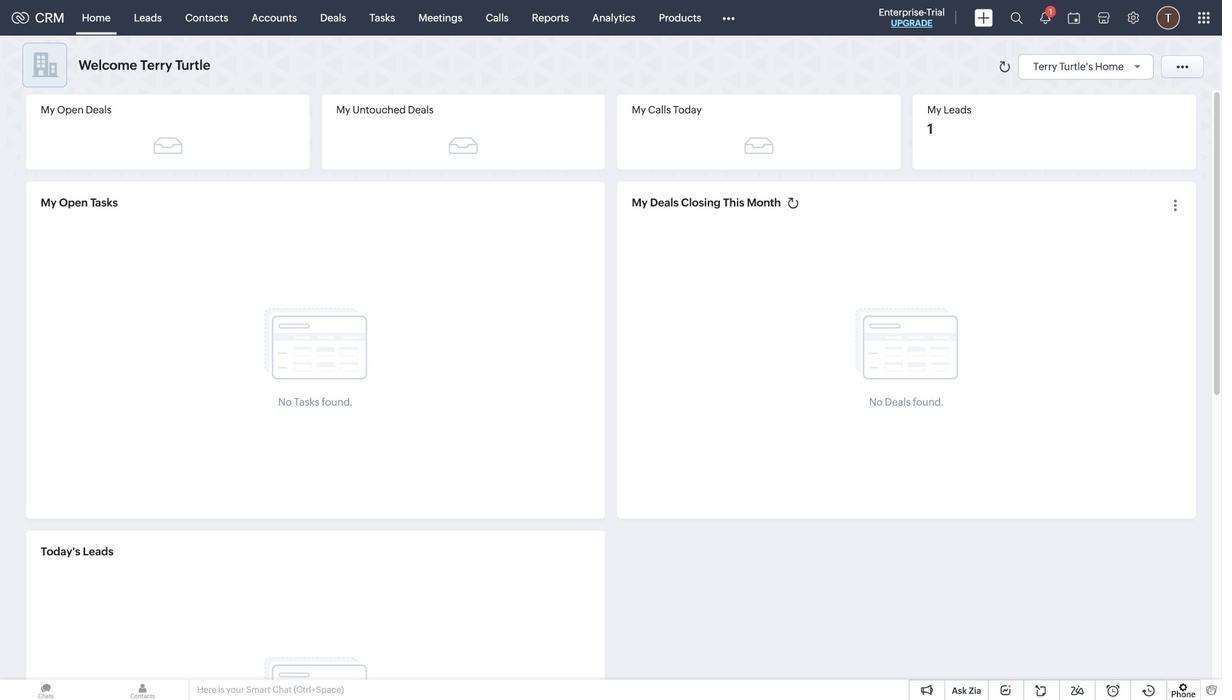 Task type: vqa. For each thing, say whether or not it's contained in the screenshot.
while
no



Task type: describe. For each thing, give the bounding box(es) containing it.
profile element
[[1148, 0, 1189, 35]]

logo image
[[12, 12, 29, 24]]

create menu element
[[966, 0, 1002, 35]]

profile image
[[1157, 6, 1180, 29]]

Other Modules field
[[713, 6, 745, 29]]

search element
[[1002, 0, 1032, 36]]



Task type: locate. For each thing, give the bounding box(es) containing it.
create menu image
[[975, 9, 993, 27]]

search image
[[1011, 12, 1023, 24]]

chats image
[[0, 680, 92, 701]]

signals element
[[1032, 0, 1060, 36]]

calendar image
[[1068, 12, 1081, 24]]

contacts image
[[97, 680, 188, 701]]



